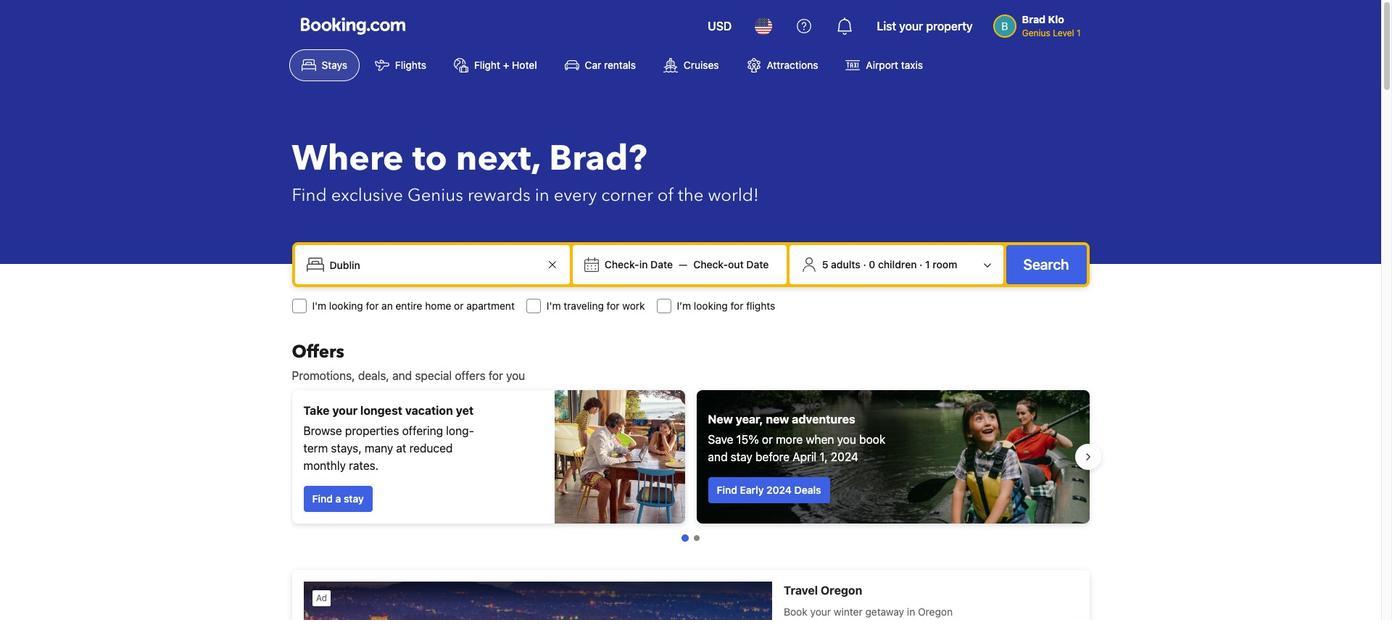 Task type: locate. For each thing, give the bounding box(es) containing it.
1 horizontal spatial 1
[[1077, 28, 1081, 38]]

find left the a
[[312, 493, 333, 505]]

1 horizontal spatial date
[[747, 258, 769, 271]]

1 vertical spatial stay
[[344, 493, 364, 505]]

stay down 15%
[[731, 450, 753, 464]]

1 horizontal spatial stay
[[731, 450, 753, 464]]

and down 'save'
[[708, 450, 728, 464]]

0 horizontal spatial ·
[[864, 258, 867, 271]]

0 horizontal spatial or
[[454, 300, 464, 312]]

for for an
[[366, 300, 379, 312]]

1 vertical spatial you
[[838, 433, 857, 446]]

0 vertical spatial your
[[900, 20, 924, 33]]

i'm traveling for work
[[547, 300, 645, 312]]

long-
[[446, 424, 474, 437]]

1 vertical spatial and
[[708, 450, 728, 464]]

or
[[454, 300, 464, 312], [762, 433, 773, 446]]

stay right the a
[[344, 493, 364, 505]]

check- right —
[[694, 258, 728, 271]]

and inside offers promotions, deals, and special offers for you
[[392, 369, 412, 382]]

1 horizontal spatial and
[[708, 450, 728, 464]]

where to next, brad? find exclusive genius rewards in every corner of the world!
[[292, 135, 759, 207]]

i'm up offers
[[312, 300, 327, 312]]

find inside the where to next, brad? find exclusive genius rewards in every corner of the world!
[[292, 184, 327, 207]]

1 vertical spatial your
[[332, 404, 358, 417]]

region
[[280, 384, 1102, 530]]

date
[[651, 258, 673, 271], [747, 258, 769, 271]]

—
[[679, 258, 688, 271]]

vacation
[[405, 404, 453, 417]]

progress bar
[[682, 535, 700, 542]]

2024 inside new year, new adventures save 15% or more when you book and stay before april 1, 2024
[[831, 450, 859, 464]]

1 looking from the left
[[329, 300, 363, 312]]

new
[[708, 413, 733, 426]]

offers
[[292, 340, 344, 364]]

2024
[[831, 450, 859, 464], [767, 484, 792, 496]]

book
[[860, 433, 886, 446]]

take your longest vacation yet image
[[555, 390, 685, 524]]

you left book
[[838, 433, 857, 446]]

i'm
[[312, 300, 327, 312], [547, 300, 561, 312]]

browse
[[304, 424, 342, 437]]

1 horizontal spatial your
[[900, 20, 924, 33]]

take
[[304, 404, 330, 417]]

0 vertical spatial you
[[506, 369, 525, 382]]

0 horizontal spatial 2024
[[767, 484, 792, 496]]

list your property link
[[869, 9, 982, 44]]

apartment
[[467, 300, 515, 312]]

check-out date button
[[688, 252, 775, 278]]

attractions link
[[734, 49, 831, 81]]

i'm for i'm looking for an entire home or apartment
[[312, 300, 327, 312]]

you inside offers promotions, deals, and special offers for you
[[506, 369, 525, 382]]

1 date from the left
[[651, 258, 673, 271]]

new year, new adventures save 15% or more when you book and stay before april 1, 2024
[[708, 413, 886, 464]]

0 vertical spatial stay
[[731, 450, 753, 464]]

0 horizontal spatial 1
[[926, 258, 930, 271]]

your right list
[[900, 20, 924, 33]]

1 horizontal spatial looking
[[694, 300, 728, 312]]

1 check- from the left
[[605, 258, 640, 271]]

airport
[[866, 59, 899, 71]]

in inside the where to next, brad? find exclusive genius rewards in every corner of the world!
[[535, 184, 550, 207]]

1 horizontal spatial 2024
[[831, 450, 859, 464]]

for right offers at the left of the page
[[489, 369, 503, 382]]

check- up work
[[605, 258, 640, 271]]

out
[[728, 258, 744, 271]]

home
[[425, 300, 451, 312]]

date right 'out' on the right of page
[[747, 258, 769, 271]]

5 adults · 0 children · 1 room button
[[796, 251, 998, 279]]

many
[[365, 442, 393, 455]]

0 horizontal spatial date
[[651, 258, 673, 271]]

or inside new year, new adventures save 15% or more when you book and stay before april 1, 2024
[[762, 433, 773, 446]]

you right offers at the left of the page
[[506, 369, 525, 382]]

save
[[708, 433, 734, 446]]

and right deals,
[[392, 369, 412, 382]]

your
[[900, 20, 924, 33], [332, 404, 358, 417]]

1 vertical spatial in
[[640, 258, 648, 271]]

genius
[[1023, 28, 1051, 38], [408, 184, 463, 207]]

2024 right the 1,
[[831, 450, 859, 464]]

klo
[[1049, 13, 1065, 25]]

check-
[[605, 258, 640, 271], [694, 258, 728, 271]]

for left work
[[607, 300, 620, 312]]

hotel
[[512, 59, 537, 71]]

car
[[585, 59, 602, 71]]

looking left an
[[329, 300, 363, 312]]

you
[[506, 369, 525, 382], [838, 433, 857, 446]]

i'm left traveling on the left
[[547, 300, 561, 312]]

for left an
[[366, 300, 379, 312]]

1 horizontal spatial ·
[[920, 258, 923, 271]]

1 i'm from the left
[[312, 300, 327, 312]]

1 horizontal spatial genius
[[1023, 28, 1051, 38]]

or up the before
[[762, 433, 773, 446]]

0 horizontal spatial check-
[[605, 258, 640, 271]]

offers
[[455, 369, 486, 382]]

to
[[413, 135, 447, 183]]

0 horizontal spatial in
[[535, 184, 550, 207]]

usd
[[708, 20, 732, 33]]

0 horizontal spatial you
[[506, 369, 525, 382]]

0 vertical spatial 1
[[1077, 28, 1081, 38]]

1 horizontal spatial check-
[[694, 258, 728, 271]]

find a stay
[[312, 493, 364, 505]]

the
[[678, 184, 704, 207]]

flight + hotel link
[[442, 49, 550, 81]]

1 horizontal spatial or
[[762, 433, 773, 446]]

0 vertical spatial and
[[392, 369, 412, 382]]

2024 right early
[[767, 484, 792, 496]]

attractions
[[767, 59, 819, 71]]

0 vertical spatial 2024
[[831, 450, 859, 464]]

0 vertical spatial genius
[[1023, 28, 1051, 38]]

0 horizontal spatial your
[[332, 404, 358, 417]]

2 i'm from the left
[[547, 300, 561, 312]]

0 horizontal spatial and
[[392, 369, 412, 382]]

0 vertical spatial or
[[454, 300, 464, 312]]

2 · from the left
[[920, 258, 923, 271]]

1
[[1077, 28, 1081, 38], [926, 258, 930, 271]]

1 vertical spatial 1
[[926, 258, 930, 271]]

1 horizontal spatial in
[[640, 258, 648, 271]]

0 horizontal spatial looking
[[329, 300, 363, 312]]

flight
[[474, 59, 500, 71]]

find left early
[[717, 484, 738, 496]]

looking for i'm
[[329, 300, 363, 312]]

5
[[822, 258, 829, 271]]

looking
[[329, 300, 363, 312], [694, 300, 728, 312]]

of
[[658, 184, 674, 207]]

genius down to
[[408, 184, 463, 207]]

1 left room
[[926, 258, 930, 271]]

find inside "find a stay" link
[[312, 493, 333, 505]]

year,
[[736, 413, 764, 426]]

1 horizontal spatial you
[[838, 433, 857, 446]]

april
[[793, 450, 817, 464]]

0 vertical spatial in
[[535, 184, 550, 207]]

more
[[776, 433, 803, 446]]

and inside new year, new adventures save 15% or more when you book and stay before april 1, 2024
[[708, 450, 728, 464]]

your inside take your longest vacation yet browse properties offering long- term stays, many at reduced monthly rates.
[[332, 404, 358, 417]]

next,
[[456, 135, 541, 183]]

booking.com image
[[301, 17, 405, 35]]

for left flights
[[731, 300, 744, 312]]

in left every
[[535, 184, 550, 207]]

cruises link
[[651, 49, 732, 81]]

genius inside brad klo genius level 1
[[1023, 28, 1051, 38]]

yet
[[456, 404, 474, 417]]

or right 'home'
[[454, 300, 464, 312]]

genius down brad
[[1023, 28, 1051, 38]]

for inside offers promotions, deals, and special offers for you
[[489, 369, 503, 382]]

flight + hotel
[[474, 59, 537, 71]]

· right "children"
[[920, 258, 923, 271]]

in
[[535, 184, 550, 207], [640, 258, 648, 271]]

1 vertical spatial genius
[[408, 184, 463, 207]]

1 right level
[[1077, 28, 1081, 38]]

deals
[[795, 484, 822, 496]]

taxis
[[902, 59, 923, 71]]

find inside find early 2024 deals link
[[717, 484, 738, 496]]

0 horizontal spatial i'm
[[312, 300, 327, 312]]

date left —
[[651, 258, 673, 271]]

· left 0
[[864, 258, 867, 271]]

when
[[806, 433, 835, 446]]

1 vertical spatial or
[[762, 433, 773, 446]]

0 horizontal spatial genius
[[408, 184, 463, 207]]

1 horizontal spatial i'm
[[547, 300, 561, 312]]

in left —
[[640, 258, 648, 271]]

term
[[304, 442, 328, 455]]

stay
[[731, 450, 753, 464], [344, 493, 364, 505]]

2 looking from the left
[[694, 300, 728, 312]]

looking right i'm
[[694, 300, 728, 312]]

your right take
[[332, 404, 358, 417]]

find down where
[[292, 184, 327, 207]]



Task type: describe. For each thing, give the bounding box(es) containing it.
looking for i'm
[[694, 300, 728, 312]]

offers promotions, deals, and special offers for you
[[292, 340, 525, 382]]

your for longest
[[332, 404, 358, 417]]

an
[[382, 300, 393, 312]]

stays link
[[289, 49, 360, 81]]

5 adults · 0 children · 1 room
[[822, 258, 958, 271]]

work
[[623, 300, 645, 312]]

promotions,
[[292, 369, 355, 382]]

flights link
[[363, 49, 439, 81]]

car rentals link
[[552, 49, 648, 81]]

take your longest vacation yet browse properties offering long- term stays, many at reduced monthly rates.
[[304, 404, 474, 472]]

before
[[756, 450, 790, 464]]

list
[[877, 20, 897, 33]]

reduced
[[410, 442, 453, 455]]

early
[[740, 484, 764, 496]]

0
[[869, 258, 876, 271]]

properties
[[345, 424, 399, 437]]

children
[[878, 258, 917, 271]]

you inside new year, new adventures save 15% or more when you book and stay before april 1, 2024
[[838, 433, 857, 446]]

0 horizontal spatial stay
[[344, 493, 364, 505]]

rentals
[[604, 59, 636, 71]]

rewards
[[468, 184, 531, 207]]

15%
[[737, 433, 759, 446]]

world!
[[708, 184, 759, 207]]

2 check- from the left
[[694, 258, 728, 271]]

find for new year, new adventures save 15% or more when you book and stay before april 1, 2024
[[717, 484, 738, 496]]

airport taxis
[[866, 59, 923, 71]]

exclusive
[[331, 184, 403, 207]]

list your property
[[877, 20, 973, 33]]

1 · from the left
[[864, 258, 867, 271]]

your for property
[[900, 20, 924, 33]]

entire
[[396, 300, 423, 312]]

corner
[[601, 184, 653, 207]]

flights
[[395, 59, 427, 71]]

at
[[396, 442, 406, 455]]

offers main content
[[280, 340, 1102, 620]]

for for flights
[[731, 300, 744, 312]]

level
[[1053, 28, 1075, 38]]

brad?
[[549, 135, 647, 183]]

cruises
[[684, 59, 719, 71]]

search
[[1024, 256, 1070, 273]]

car rentals
[[585, 59, 636, 71]]

find early 2024 deals link
[[708, 477, 830, 503]]

check-in date — check-out date
[[605, 258, 769, 271]]

progress bar inside offers main content
[[682, 535, 700, 542]]

1 vertical spatial 2024
[[767, 484, 792, 496]]

traveling
[[564, 300, 604, 312]]

stays,
[[331, 442, 362, 455]]

i'm for i'm traveling for work
[[547, 300, 561, 312]]

find early 2024 deals
[[717, 484, 822, 496]]

region containing take your longest vacation yet
[[280, 384, 1102, 530]]

find a stay link
[[304, 486, 373, 512]]

deals,
[[358, 369, 389, 382]]

airport taxis link
[[834, 49, 936, 81]]

i'm looking for an entire home or apartment
[[312, 300, 515, 312]]

usd button
[[699, 9, 741, 44]]

monthly
[[304, 459, 346, 472]]

stay inside new year, new adventures save 15% or more when you book and stay before april 1, 2024
[[731, 450, 753, 464]]

or for apartment
[[454, 300, 464, 312]]

offering
[[402, 424, 443, 437]]

for for work
[[607, 300, 620, 312]]

rates.
[[349, 459, 379, 472]]

flights
[[747, 300, 776, 312]]

a young girl and woman kayak on a river image
[[697, 390, 1090, 524]]

special
[[415, 369, 452, 382]]

a
[[336, 493, 341, 505]]

adults
[[831, 258, 861, 271]]

brad klo genius level 1
[[1023, 13, 1081, 38]]

search button
[[1007, 245, 1087, 284]]

2 date from the left
[[747, 258, 769, 271]]

genius inside the where to next, brad? find exclusive genius rewards in every corner of the world!
[[408, 184, 463, 207]]

+
[[503, 59, 510, 71]]

where
[[292, 135, 404, 183]]

adventures
[[792, 413, 856, 426]]

brad
[[1023, 13, 1046, 25]]

check-in date button
[[599, 252, 679, 278]]

Where are you going? field
[[324, 252, 544, 278]]

1 inside brad klo genius level 1
[[1077, 28, 1081, 38]]

longest
[[361, 404, 403, 417]]

1 inside "dropdown button"
[[926, 258, 930, 271]]

every
[[554, 184, 597, 207]]

property
[[927, 20, 973, 33]]

1,
[[820, 450, 828, 464]]

i'm
[[677, 300, 691, 312]]

stays
[[322, 59, 347, 71]]

i'm looking for flights
[[677, 300, 776, 312]]

your account menu brad klo genius level 1 element
[[994, 7, 1087, 40]]

find for take your longest vacation yet browse properties offering long- term stays, many at reduced monthly rates.
[[312, 493, 333, 505]]

or for more
[[762, 433, 773, 446]]

new
[[766, 413, 790, 426]]



Task type: vqa. For each thing, say whether or not it's contained in the screenshot.
the top and
yes



